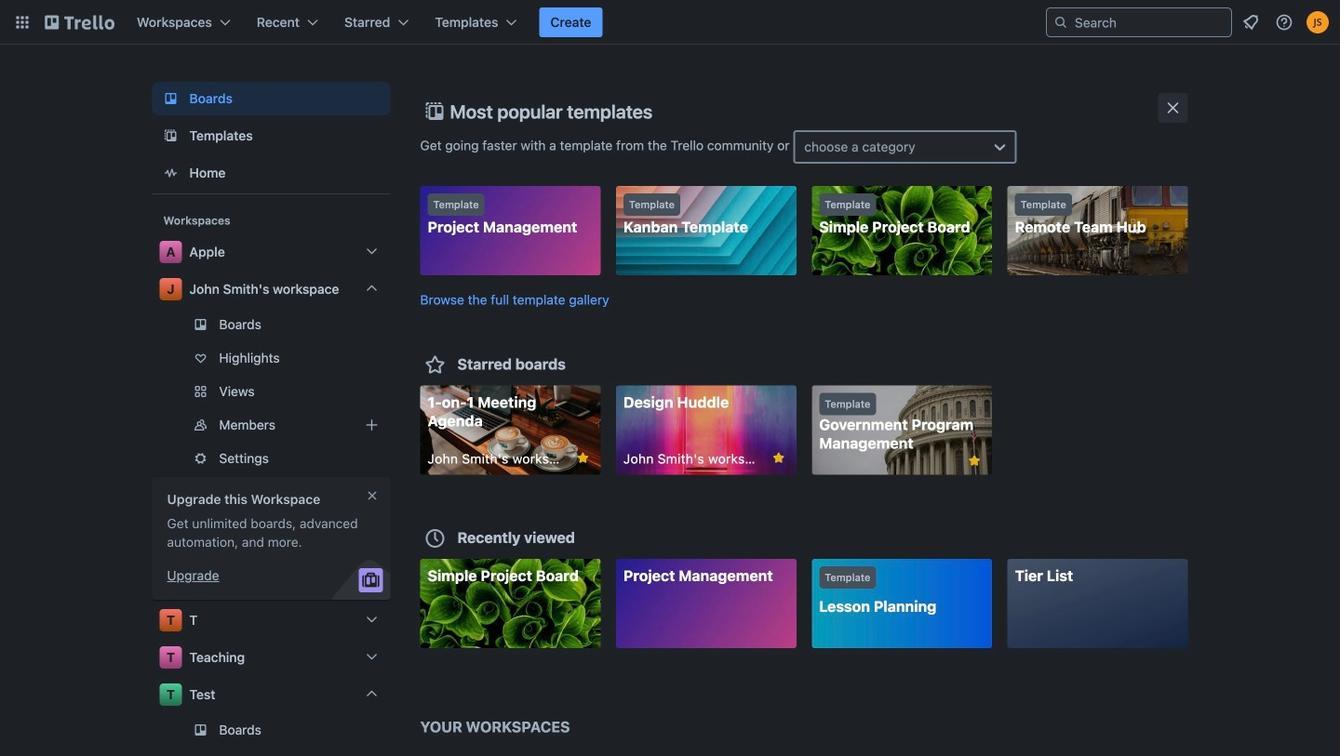 Task type: describe. For each thing, give the bounding box(es) containing it.
add image
[[357, 414, 380, 436]]

home image
[[160, 162, 182, 184]]

back to home image
[[45, 7, 114, 37]]

template board image
[[160, 125, 182, 147]]

john smith (johnsmith38824343) image
[[1307, 11, 1329, 34]]

1 click to unstar this board. it will be removed from your starred list. image from the left
[[575, 450, 591, 467]]

0 notifications image
[[1240, 11, 1262, 34]]

open information menu image
[[1275, 13, 1294, 32]]



Task type: vqa. For each thing, say whether or not it's contained in the screenshot.
Greg Robinson (gregrobinson96) "icon" within the Primary element
no



Task type: locate. For each thing, give the bounding box(es) containing it.
primary element
[[0, 0, 1340, 45]]

2 click to unstar this board. it will be removed from your starred list. image from the left
[[770, 450, 787, 467]]

1 horizontal spatial click to unstar this board. it will be removed from your starred list. image
[[770, 450, 787, 467]]

0 horizontal spatial click to unstar this board. it will be removed from your starred list. image
[[575, 450, 591, 467]]

click to unstar this board. it will be removed from your starred list. image
[[966, 453, 983, 470]]

board image
[[160, 87, 182, 110]]

Search field
[[1068, 9, 1231, 35]]

search image
[[1053, 15, 1068, 30]]

click to unstar this board. it will be removed from your starred list. image
[[575, 450, 591, 467], [770, 450, 787, 467]]

forward image
[[384, 414, 406, 436]]



